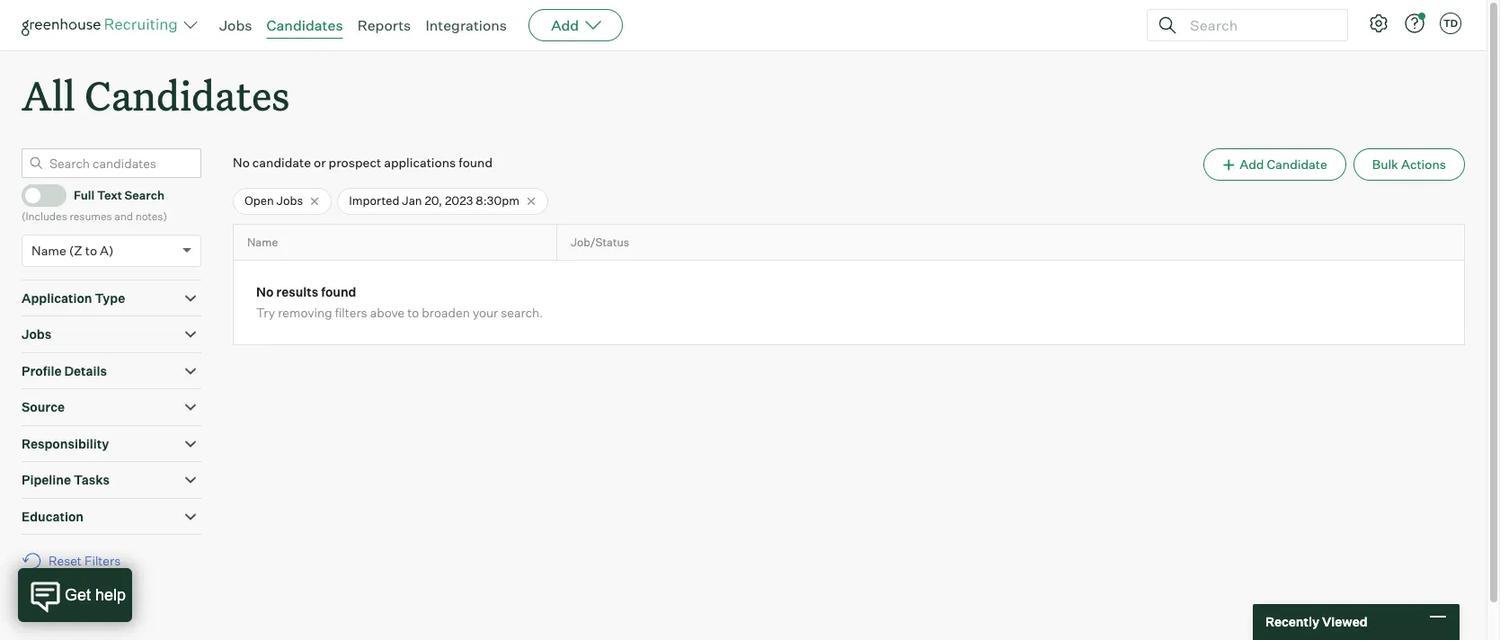 Task type: vqa. For each thing, say whether or not it's contained in the screenshot.
Reset Filters
yes



Task type: locate. For each thing, give the bounding box(es) containing it.
0 vertical spatial found
[[459, 155, 493, 170]]

0 horizontal spatial name
[[31, 242, 66, 258]]

reset filters
[[49, 553, 121, 568]]

0 vertical spatial no
[[233, 155, 250, 170]]

found
[[459, 155, 493, 170], [321, 284, 356, 300]]

no inside no results found try removing filters above to broaden your search.
[[256, 284, 274, 300]]

1 horizontal spatial no
[[256, 284, 274, 300]]

to right the above
[[407, 305, 419, 320]]

integrations link
[[426, 16, 507, 34]]

jobs up profile
[[22, 326, 51, 342]]

0 vertical spatial to
[[85, 242, 97, 258]]

0 vertical spatial add
[[551, 16, 579, 34]]

jobs left candidates link
[[219, 16, 252, 34]]

jobs right open
[[276, 193, 303, 208]]

(includes
[[22, 210, 67, 223]]

Search text field
[[1186, 12, 1331, 38]]

bulk actions
[[1372, 157, 1446, 172]]

td
[[1444, 17, 1458, 30]]

to right (z
[[85, 242, 97, 258]]

no candidate or prospect applications found
[[233, 155, 493, 170]]

job/status
[[571, 235, 629, 249]]

no for no results found try removing filters above to broaden your search.
[[256, 284, 274, 300]]

reset
[[49, 553, 82, 568]]

type
[[95, 290, 125, 305]]

greenhouse recruiting image
[[22, 14, 183, 36]]

found up filters
[[321, 284, 356, 300]]

add inside add candidate link
[[1240, 157, 1264, 172]]

open jobs
[[245, 193, 303, 208]]

1 horizontal spatial add
[[1240, 157, 1264, 172]]

tasks
[[74, 472, 110, 487]]

2 vertical spatial jobs
[[22, 326, 51, 342]]

a)
[[100, 242, 114, 258]]

all candidates
[[22, 68, 290, 121]]

no for no candidate or prospect applications found
[[233, 155, 250, 170]]

reports link
[[357, 16, 411, 34]]

2 horizontal spatial jobs
[[276, 193, 303, 208]]

name (z to a)
[[31, 242, 114, 258]]

no up try
[[256, 284, 274, 300]]

viewed
[[1322, 614, 1368, 629]]

1 horizontal spatial found
[[459, 155, 493, 170]]

imported
[[349, 193, 400, 208]]

candidates right jobs link
[[267, 16, 343, 34]]

1 horizontal spatial name
[[247, 235, 278, 249]]

integrations
[[426, 16, 507, 34]]

candidates
[[267, 16, 343, 34], [85, 68, 290, 121]]

jobs link
[[219, 16, 252, 34]]

candidates down jobs link
[[85, 68, 290, 121]]

name down open
[[247, 235, 278, 249]]

1 horizontal spatial to
[[407, 305, 419, 320]]

notes)
[[135, 210, 167, 223]]

no
[[233, 155, 250, 170], [256, 284, 274, 300]]

0 horizontal spatial found
[[321, 284, 356, 300]]

name
[[247, 235, 278, 249], [31, 242, 66, 258]]

jobs
[[219, 16, 252, 34], [276, 193, 303, 208], [22, 326, 51, 342]]

1 vertical spatial found
[[321, 284, 356, 300]]

full text search (includes resumes and notes)
[[22, 188, 167, 223]]

recently viewed
[[1266, 614, 1368, 629]]

to
[[85, 242, 97, 258], [407, 305, 419, 320]]

source
[[22, 399, 65, 415]]

add
[[551, 16, 579, 34], [1240, 157, 1264, 172]]

filters
[[84, 553, 121, 568]]

0 horizontal spatial no
[[233, 155, 250, 170]]

1 vertical spatial add
[[1240, 157, 1264, 172]]

candidates link
[[267, 16, 343, 34]]

responsibility
[[22, 436, 109, 451]]

add inside add popup button
[[551, 16, 579, 34]]

prospect
[[329, 155, 381, 170]]

1 vertical spatial no
[[256, 284, 274, 300]]

name for name (z to a)
[[31, 242, 66, 258]]

education
[[22, 509, 84, 524]]

found up 2023
[[459, 155, 493, 170]]

0 horizontal spatial add
[[551, 16, 579, 34]]

1 vertical spatial to
[[407, 305, 419, 320]]

1 vertical spatial jobs
[[276, 193, 303, 208]]

no left candidate
[[233, 155, 250, 170]]

name left (z
[[31, 242, 66, 258]]

0 vertical spatial jobs
[[219, 16, 252, 34]]

open
[[245, 193, 274, 208]]

0 horizontal spatial to
[[85, 242, 97, 258]]

pipeline
[[22, 472, 71, 487]]

imported jan 20, 2023 8:30pm
[[349, 193, 520, 208]]

1 horizontal spatial jobs
[[219, 16, 252, 34]]

applications
[[384, 155, 456, 170]]



Task type: describe. For each thing, give the bounding box(es) containing it.
1 vertical spatial candidates
[[85, 68, 290, 121]]

reset filters button
[[22, 544, 130, 577]]

jan
[[402, 193, 422, 208]]

search
[[125, 188, 164, 202]]

text
[[97, 188, 122, 202]]

8:30pm
[[476, 193, 520, 208]]

add button
[[529, 9, 623, 41]]

profile details
[[22, 363, 107, 378]]

or
[[314, 155, 326, 170]]

bulk actions link
[[1354, 148, 1465, 181]]

td button
[[1440, 13, 1462, 34]]

Search candidates field
[[22, 148, 201, 178]]

add candidate link
[[1204, 148, 1346, 181]]

full
[[74, 188, 95, 202]]

to inside no results found try removing filters above to broaden your search.
[[407, 305, 419, 320]]

your
[[473, 305, 498, 320]]

0 horizontal spatial jobs
[[22, 326, 51, 342]]

filters
[[335, 305, 367, 320]]

resumes
[[70, 210, 112, 223]]

broaden
[[422, 305, 470, 320]]

0 vertical spatial candidates
[[267, 16, 343, 34]]

no results found try removing filters above to broaden your search.
[[256, 284, 543, 320]]

all
[[22, 68, 75, 121]]

try
[[256, 305, 275, 320]]

checkmark image
[[30, 188, 43, 201]]

search.
[[501, 305, 543, 320]]

add for add
[[551, 16, 579, 34]]

2023
[[445, 193, 473, 208]]

details
[[64, 363, 107, 378]]

application type
[[22, 290, 125, 305]]

add candidate
[[1240, 157, 1328, 172]]

application
[[22, 290, 92, 305]]

20,
[[425, 193, 442, 208]]

found inside no results found try removing filters above to broaden your search.
[[321, 284, 356, 300]]

add for add candidate
[[1240, 157, 1264, 172]]

bulk
[[1372, 157, 1399, 172]]

candidate
[[252, 155, 311, 170]]

actions
[[1401, 157, 1446, 172]]

name (z to a) option
[[31, 242, 114, 258]]

(z
[[69, 242, 82, 258]]

pipeline tasks
[[22, 472, 110, 487]]

td button
[[1437, 9, 1465, 38]]

recently
[[1266, 614, 1320, 629]]

configure image
[[1368, 13, 1390, 34]]

candidate
[[1267, 157, 1328, 172]]

results
[[276, 284, 318, 300]]

above
[[370, 305, 405, 320]]

and
[[114, 210, 133, 223]]

name for name
[[247, 235, 278, 249]]

profile
[[22, 363, 62, 378]]

reports
[[357, 16, 411, 34]]

removing
[[278, 305, 332, 320]]



